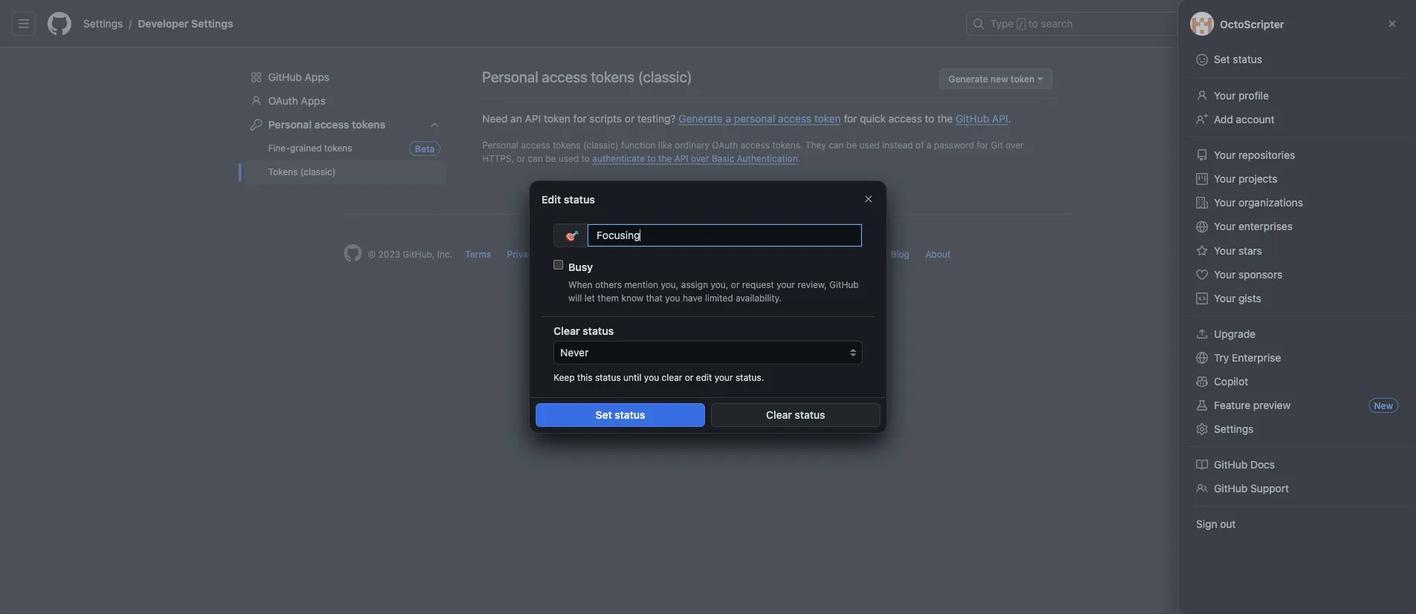 Task type: vqa. For each thing, say whether or not it's contained in the screenshot.
homepage icon to the right
no



Task type: describe. For each thing, give the bounding box(es) containing it.
github apps link
[[245, 65, 447, 89]]

busy when others mention you, assign you, or request your review,           github will let them know that you have limited availability.
[[569, 261, 859, 303]]

github apps
[[268, 71, 329, 83]]

0 vertical spatial be
[[847, 140, 857, 150]]

they
[[806, 140, 826, 150]]

authenticate to the api over basic authentication link
[[593, 153, 798, 164]]

a inside personal access tokens (classic) function like ordinary oauth access tokens. they   can be used instead of a password for git over https, or can be used to
[[927, 140, 932, 150]]

review,
[[798, 279, 827, 290]]

edit
[[542, 193, 561, 205]]

github docs link
[[1191, 453, 1405, 477]]

status
[[605, 249, 632, 259]]

upgrade
[[1214, 328, 1256, 340]]

an
[[511, 112, 522, 124]]

or left edit on the bottom of page
[[685, 373, 694, 383]]

generate new token button
[[939, 68, 1053, 89]]

to up password
[[925, 112, 935, 124]]

oauth inside "link"
[[268, 95, 298, 107]]

contact
[[685, 249, 718, 259]]

your enterprises link
[[1191, 215, 1405, 239]]

request
[[742, 279, 774, 290]]

tokens for personal access tokens (classic)
[[591, 68, 635, 85]]

footer containing © 2023 github, inc.
[[332, 214, 1084, 300]]

beta
[[415, 143, 435, 154]]

1 vertical spatial generate
[[679, 112, 723, 124]]

apps for oauth apps
[[301, 95, 326, 107]]

about
[[926, 249, 951, 259]]

developer
[[138, 17, 189, 30]]

apps for github apps
[[305, 71, 329, 83]]

settings / developer settings
[[83, 17, 233, 30]]

status link
[[605, 249, 632, 259]]

like
[[658, 140, 673, 150]]

0 horizontal spatial be
[[546, 153, 556, 164]]

contact github link
[[685, 249, 750, 259]]

your profile link
[[1191, 84, 1405, 108]]

person image
[[250, 95, 262, 107]]

your gists
[[1214, 292, 1262, 305]]

tokens for personal access tokens (classic) function like ordinary oauth access tokens. they   can be used instead of a password for git over https, or can be used to
[[553, 140, 581, 150]]

gists
[[1239, 292, 1262, 305]]

clear
[[662, 373, 683, 383]]

© 2023 github, inc.
[[368, 249, 453, 259]]

github support link
[[1191, 477, 1405, 501]]

account
[[1236, 113, 1275, 126]]

key image
[[250, 119, 262, 131]]

git
[[991, 140, 1003, 150]]

copilot
[[1214, 376, 1249, 388]]

will
[[569, 293, 582, 303]]

assign
[[681, 279, 708, 290]]

over inside personal access tokens (classic) function like ordinary oauth access tokens. they   can be used instead of a password for git over https, or can be used to
[[1006, 140, 1024, 150]]

authenticate
[[593, 153, 645, 164]]

out
[[1221, 518, 1236, 531]]

0 horizontal spatial over
[[691, 153, 709, 164]]

github docs
[[1214, 459, 1275, 471]]

0 vertical spatial set status
[[1214, 53, 1263, 65]]

blog link
[[891, 249, 910, 259]]

enterprise
[[1232, 352, 1282, 364]]

that
[[646, 293, 663, 303]]

pricing link
[[766, 249, 795, 259]]

close image
[[1387, 18, 1399, 30]]

1 vertical spatial can
[[528, 153, 543, 164]]

search
[[1041, 17, 1073, 30]]

github up password
[[956, 112, 990, 124]]

sign out
[[1197, 518, 1236, 531]]

copilot link
[[1191, 370, 1405, 394]]

password
[[934, 140, 975, 150]]

edit
[[696, 373, 712, 383]]

fine-
[[268, 143, 290, 153]]

0 horizontal spatial settings link
[[77, 12, 129, 36]]

status inside button
[[795, 409, 826, 422]]

your for your projects
[[1214, 173, 1236, 185]]

upgrade link
[[1191, 323, 1405, 346]]

homepage image
[[344, 245, 362, 262]]

triangle down image
[[1267, 17, 1279, 29]]

edit status
[[542, 193, 595, 205]]

(classic) for personal access tokens (classic) function like ordinary oauth access tokens. they   can be used instead of a password for git over https, or can be used to
[[583, 140, 619, 150]]

1 vertical spatial your
[[715, 373, 733, 383]]

to down function
[[648, 153, 656, 164]]

tokens.
[[773, 140, 803, 150]]

tokens for fine-grained tokens
[[324, 143, 352, 153]]

to left search
[[1029, 17, 1038, 30]]

mention
[[625, 279, 659, 290]]

you inside busy when others mention you, assign you, or request your review,           github will let them know that you have limited availability.
[[665, 293, 680, 303]]

your enterprises
[[1214, 220, 1293, 233]]

your organizations link
[[1191, 191, 1405, 215]]

security
[[554, 249, 589, 259]]

0 vertical spatial clear
[[554, 325, 580, 337]]

when
[[569, 279, 593, 290]]

What's your current status? text field
[[587, 224, 863, 247]]

personal
[[734, 112, 775, 124]]

access inside dropdown button
[[314, 119, 349, 131]]

your for your sponsors
[[1214, 269, 1236, 281]]

inc.
[[437, 249, 453, 259]]

training
[[841, 249, 875, 259]]

feature preview button
[[1191, 394, 1405, 418]]

terms
[[465, 249, 491, 259]]

limited
[[705, 293, 733, 303]]

tokens
[[268, 167, 298, 177]]

privacy
[[507, 249, 538, 259]]

organizations
[[1239, 197, 1303, 209]]

github inside github apps link
[[268, 71, 302, 83]]

1 horizontal spatial for
[[844, 112, 857, 124]]

keep
[[554, 373, 575, 383]]

for inside personal access tokens (classic) function like ordinary oauth access tokens. they   can be used instead of a password for git over https, or can be used to
[[977, 140, 989, 150]]

personal access tokens (classic)
[[482, 68, 692, 85]]

your for your repositories
[[1214, 149, 1236, 161]]

scripts
[[590, 112, 622, 124]]

list containing settings / developer settings
[[77, 12, 958, 36]]

0 horizontal spatial you
[[644, 373, 659, 383]]

sign out link
[[1191, 513, 1405, 537]]

github down what's your current status? text box
[[721, 249, 750, 259]]

authentication
[[737, 153, 798, 164]]

docs inside github docs link
[[1251, 459, 1275, 471]]

enterprises
[[1239, 220, 1293, 233]]

function
[[621, 140, 656, 150]]

personal access tokens
[[268, 119, 386, 131]]

clear status inside button
[[766, 409, 826, 422]]

add account
[[1214, 113, 1275, 126]]

to inside personal access tokens (classic) function like ordinary oauth access tokens. they   can be used instead of a password for git over https, or can be used to
[[582, 153, 590, 164]]

your gists link
[[1191, 287, 1405, 311]]

github inside busy when others mention you, assign you, or request your review,           github will let them know that you have limited availability.
[[830, 279, 859, 290]]

them
[[598, 293, 619, 303]]

feature
[[1214, 399, 1251, 412]]

personal access tokens list
[[245, 137, 447, 184]]

api down ordinary on the top
[[675, 153, 689, 164]]

testing?
[[638, 112, 676, 124]]



Task type: locate. For each thing, give the bounding box(es) containing it.
command palette image
[[1209, 18, 1221, 30]]

/ inside settings / developer settings
[[129, 17, 132, 30]]

0 horizontal spatial set status
[[596, 409, 645, 422]]

of
[[916, 140, 924, 150]]

. down new
[[1008, 112, 1011, 124]]

github down the github docs in the right of the page
[[1214, 483, 1248, 495]]

1 horizontal spatial docs
[[1251, 459, 1275, 471]]

footer
[[332, 214, 1084, 300]]

oauth right person "icon"
[[268, 95, 298, 107]]

tokens down oauth apps "link"
[[352, 119, 386, 131]]

0 vertical spatial set
[[1214, 53, 1230, 65]]

2 horizontal spatial token
[[1011, 74, 1035, 84]]

1 horizontal spatial be
[[847, 140, 857, 150]]

have
[[683, 293, 703, 303]]

1 horizontal spatial generate
[[949, 74, 989, 84]]

1 horizontal spatial /
[[1019, 19, 1024, 30]]

grained
[[290, 143, 322, 153]]

settings link right homepage icon
[[77, 12, 129, 36]]

settings down feature at the bottom right of the page
[[1214, 423, 1254, 436]]

generate
[[949, 74, 989, 84], [679, 112, 723, 124]]

your up 'your gists'
[[1214, 269, 1236, 281]]

1 vertical spatial clear
[[766, 409, 792, 422]]

settings right "developer"
[[191, 17, 233, 30]]

0 vertical spatial you
[[665, 293, 680, 303]]

try
[[1214, 352, 1230, 364]]

you, up that
[[661, 279, 679, 290]]

1 vertical spatial set
[[596, 409, 612, 422]]

used up edit status
[[559, 153, 579, 164]]

set status button up your profile link
[[1191, 48, 1405, 72]]

basic
[[712, 153, 735, 164]]

used down quick
[[860, 140, 880, 150]]

1 horizontal spatial over
[[1006, 140, 1024, 150]]

0 vertical spatial used
[[860, 140, 880, 150]]

1 vertical spatial clear status
[[766, 409, 826, 422]]

(classic)
[[638, 68, 692, 85], [583, 140, 619, 150], [300, 167, 336, 177]]

2 your from the top
[[1214, 149, 1236, 161]]

settings for settings
[[1214, 423, 1254, 436]]

your for your gists
[[1214, 292, 1236, 305]]

1 vertical spatial set status
[[596, 409, 645, 422]]

1 horizontal spatial the
[[938, 112, 953, 124]]

generate new token
[[949, 74, 1038, 84]]

settings
[[83, 17, 123, 30], [191, 17, 233, 30], [1214, 423, 1254, 436]]

personal for personal access tokens (classic)
[[482, 68, 538, 85]]

fine-grained tokens
[[268, 143, 352, 153]]

or up the limited
[[731, 279, 740, 290]]

1 horizontal spatial settings
[[191, 17, 233, 30]]

1 vertical spatial apps
[[301, 95, 326, 107]]

keep this status until you clear or edit your status.
[[554, 373, 764, 383]]

2 horizontal spatial settings
[[1214, 423, 1254, 436]]

availability.
[[736, 293, 782, 303]]

need an api token for scripts or testing? generate a personal access token for quick access to the github api .
[[482, 112, 1011, 124]]

set status button
[[1191, 48, 1405, 72], [536, 404, 705, 428]]

your down your projects
[[1214, 197, 1236, 209]]

generate inside "popup button"
[[949, 74, 989, 84]]

8 your from the top
[[1214, 292, 1236, 305]]

1 horizontal spatial settings link
[[1191, 418, 1405, 441]]

1 horizontal spatial token
[[815, 112, 841, 124]]

0 horizontal spatial settings
[[83, 17, 123, 30]]

your left the projects
[[1214, 173, 1236, 185]]

set status button down until
[[536, 404, 705, 428]]

2 vertical spatial personal
[[482, 140, 519, 150]]

0 horizontal spatial clear status
[[554, 325, 614, 337]]

Busy checkbox
[[554, 260, 563, 270]]

edit status dialog
[[530, 181, 887, 433]]

your left review,
[[777, 279, 795, 290]]

🎯 button
[[554, 224, 588, 247]]

(classic) for personal access tokens (classic)
[[638, 68, 692, 85]]

others
[[595, 279, 622, 290]]

clear status button
[[711, 404, 881, 428]]

oauth up basic
[[712, 140, 738, 150]]

0 horizontal spatial for
[[574, 112, 587, 124]]

tokens up scripts
[[591, 68, 635, 85]]

clear
[[554, 325, 580, 337], [766, 409, 792, 422]]

set status inside 'edit status' dialog
[[596, 409, 645, 422]]

.
[[1008, 112, 1011, 124], [798, 153, 801, 164]]

support
[[1251, 483, 1289, 495]]

the up password
[[938, 112, 953, 124]]

your inside busy when others mention you, assign you, or request your review,           github will let them know that you have limited availability.
[[777, 279, 795, 290]]

1 horizontal spatial (classic)
[[583, 140, 619, 150]]

1 vertical spatial set status button
[[536, 404, 705, 428]]

2 horizontal spatial (classic)
[[638, 68, 692, 85]]

set down "command palette" icon
[[1214, 53, 1230, 65]]

your up add
[[1214, 90, 1236, 102]]

set down keep this status until you clear or edit your status.
[[596, 409, 612, 422]]

developer settings link
[[132, 12, 239, 36]]

you
[[665, 293, 680, 303], [644, 373, 659, 383]]

token right new
[[1011, 74, 1035, 84]]

your organizations
[[1214, 197, 1303, 209]]

type
[[991, 17, 1014, 30]]

(classic) up authenticate at the top of page
[[583, 140, 619, 150]]

settings for settings / developer settings
[[83, 17, 123, 30]]

need
[[482, 112, 508, 124]]

1 vertical spatial over
[[691, 153, 709, 164]]

for left git
[[977, 140, 989, 150]]

busy
[[569, 261, 593, 273]]

over down ordinary on the top
[[691, 153, 709, 164]]

github up oauth apps
[[268, 71, 302, 83]]

plus image
[[1252, 18, 1264, 30]]

your for your stars
[[1214, 245, 1236, 257]]

be up edit
[[546, 153, 556, 164]]

github api link
[[956, 112, 1008, 124]]

0 horizontal spatial oauth
[[268, 95, 298, 107]]

1 vertical spatial oauth
[[712, 140, 738, 150]]

set status up your profile
[[1214, 53, 1263, 65]]

be
[[847, 140, 857, 150], [546, 153, 556, 164]]

token up they
[[815, 112, 841, 124]]

github inside github docs link
[[1214, 459, 1248, 471]]

0 horizontal spatial set
[[596, 409, 612, 422]]

0 vertical spatial oauth
[[268, 95, 298, 107]]

your up your projects
[[1214, 149, 1236, 161]]

you, up the limited
[[711, 279, 729, 290]]

tokens inside personal access tokens (classic) function like ordinary oauth access tokens. they   can be used instead of a password for git over https, or can be used to
[[553, 140, 581, 150]]

1 vertical spatial be
[[546, 153, 556, 164]]

6 your from the top
[[1214, 245, 1236, 257]]

0 vertical spatial can
[[829, 140, 844, 150]]

oauth inside personal access tokens (classic) function like ordinary oauth access tokens. they   can be used instead of a password for git over https, or can be used to
[[712, 140, 738, 150]]

7 your from the top
[[1214, 269, 1236, 281]]

/ inside type / to search
[[1019, 19, 1024, 30]]

1 horizontal spatial clear status
[[766, 409, 826, 422]]

1 horizontal spatial your
[[777, 279, 795, 290]]

your repositories
[[1214, 149, 1296, 161]]

can right they
[[829, 140, 844, 150]]

your inside "link"
[[1214, 292, 1236, 305]]

generate a personal access token link
[[679, 112, 841, 124]]

or
[[625, 112, 635, 124], [517, 153, 525, 164], [731, 279, 740, 290], [685, 373, 694, 383]]

personal inside personal access tokens (classic) function like ordinary oauth access tokens. they   can be used instead of a password for git over https, or can be used to
[[482, 140, 519, 150]]

0 vertical spatial personal
[[482, 68, 538, 85]]

1 vertical spatial used
[[559, 153, 579, 164]]

or right https,
[[517, 153, 525, 164]]

over right git
[[1006, 140, 1024, 150]]

your left gists
[[1214, 292, 1236, 305]]

apps inside oauth apps "link"
[[301, 95, 326, 107]]

/ for settings
[[129, 17, 132, 30]]

0 horizontal spatial the
[[659, 153, 672, 164]]

try enterprise
[[1214, 352, 1282, 364]]

1 horizontal spatial you,
[[711, 279, 729, 290]]

2023
[[378, 249, 400, 259]]

personal for personal access tokens
[[268, 119, 312, 131]]

1 vertical spatial personal
[[268, 119, 312, 131]]

docs
[[648, 249, 669, 259], [1251, 459, 1275, 471]]

api link
[[811, 249, 825, 259]]

personal for personal access tokens (classic) function like ordinary oauth access tokens. they   can be used instead of a password for git over https, or can be used to
[[482, 140, 519, 150]]

apps up personal access tokens
[[301, 95, 326, 107]]

generate up ordinary on the top
[[679, 112, 723, 124]]

1 vertical spatial .
[[798, 153, 801, 164]]

be right they
[[847, 140, 857, 150]]

set inside 'edit status' dialog
[[596, 409, 612, 422]]

0 vertical spatial docs
[[648, 249, 669, 259]]

1 vertical spatial the
[[659, 153, 672, 164]]

set status down until
[[596, 409, 645, 422]]

0 vertical spatial set status button
[[1191, 48, 1405, 72]]

docs up support
[[1251, 459, 1275, 471]]

1 horizontal spatial set status
[[1214, 53, 1263, 65]]

🎯 dialog
[[0, 0, 1417, 615]]

tokens inside list
[[324, 143, 352, 153]]

docs up 'mention'
[[648, 249, 669, 259]]

homepage image
[[48, 12, 71, 36]]

about link
[[926, 249, 951, 259]]

1 you, from the left
[[661, 279, 679, 290]]

a left personal at the top right
[[726, 112, 731, 124]]

github inside github support link
[[1214, 483, 1248, 495]]

your inside 'link'
[[1214, 197, 1236, 209]]

personal down oauth apps
[[268, 119, 312, 131]]

used
[[860, 140, 880, 150], [559, 153, 579, 164]]

tokens down 'personal access tokens' dropdown button
[[324, 143, 352, 153]]

0 vertical spatial your
[[777, 279, 795, 290]]

1 horizontal spatial set status button
[[1191, 48, 1405, 72]]

2 you, from the left
[[711, 279, 729, 290]]

personal access tokens (classic) function like ordinary oauth access tokens. they   can be used instead of a password for git over https, or can be used to
[[482, 140, 1024, 164]]

sponsors
[[1239, 269, 1283, 281]]

for
[[574, 112, 587, 124], [844, 112, 857, 124], [977, 140, 989, 150]]

settings right homepage icon
[[83, 17, 123, 30]]

0 horizontal spatial .
[[798, 153, 801, 164]]

personal up an
[[482, 68, 538, 85]]

apps image
[[250, 71, 262, 83]]

close image
[[863, 193, 875, 205]]

can right https,
[[528, 153, 543, 164]]

0 vertical spatial generate
[[949, 74, 989, 84]]

1 vertical spatial (classic)
[[583, 140, 619, 150]]

0 horizontal spatial can
[[528, 153, 543, 164]]

(classic) up testing?
[[638, 68, 692, 85]]

settings link down preview
[[1191, 418, 1405, 441]]

(classic) inside personal access tokens list
[[300, 167, 336, 177]]

3 your from the top
[[1214, 173, 1236, 185]]

/ right the type
[[1019, 19, 1024, 30]]

api up review,
[[811, 249, 825, 259]]

for left quick
[[844, 112, 857, 124]]

your up your stars
[[1214, 220, 1236, 233]]

until
[[624, 373, 642, 383]]

repositories
[[1239, 149, 1296, 161]]

1 your from the top
[[1214, 90, 1236, 102]]

your left stars
[[1214, 245, 1236, 257]]

github up github support
[[1214, 459, 1248, 471]]

0 vertical spatial settings link
[[77, 12, 129, 36]]

0 vertical spatial a
[[726, 112, 731, 124]]

docs link
[[648, 249, 669, 259]]

/ for type
[[1019, 19, 1024, 30]]

1 horizontal spatial oauth
[[712, 140, 738, 150]]

api
[[525, 112, 541, 124], [992, 112, 1008, 124], [675, 153, 689, 164], [811, 249, 825, 259]]

or right scripts
[[625, 112, 635, 124]]

tokens (classic)
[[268, 167, 336, 177]]

add account link
[[1191, 108, 1405, 132]]

token inside "popup button"
[[1011, 74, 1035, 84]]

your
[[1214, 90, 1236, 102], [1214, 149, 1236, 161], [1214, 173, 1236, 185], [1214, 197, 1236, 209], [1214, 220, 1236, 233], [1214, 245, 1236, 257], [1214, 269, 1236, 281], [1214, 292, 1236, 305]]

0 vertical spatial clear status
[[554, 325, 614, 337]]

5 your from the top
[[1214, 220, 1236, 233]]

1 horizontal spatial a
[[927, 140, 932, 150]]

tokens up edit status
[[553, 140, 581, 150]]

1 horizontal spatial clear
[[766, 409, 792, 422]]

. down tokens. on the right
[[798, 153, 801, 164]]

your repositories link
[[1191, 143, 1405, 167]]

tokens (classic) link
[[245, 161, 447, 184]]

the down like
[[659, 153, 672, 164]]

0 vertical spatial the
[[938, 112, 953, 124]]

training link
[[841, 249, 875, 259]]

0 vertical spatial apps
[[305, 71, 329, 83]]

0 horizontal spatial generate
[[679, 112, 723, 124]]

your right edit on the bottom of page
[[715, 373, 733, 383]]

token right an
[[544, 112, 571, 124]]

generate left new
[[949, 74, 989, 84]]

0 vertical spatial .
[[1008, 112, 1011, 124]]

1 vertical spatial settings link
[[1191, 418, 1405, 441]]

personal inside dropdown button
[[268, 119, 312, 131]]

apps inside github apps link
[[305, 71, 329, 83]]

or inside busy when others mention you, assign you, or request your review,           github will let them know that you have limited availability.
[[731, 279, 740, 290]]

sign
[[1197, 518, 1218, 531]]

to left authenticate at the top of page
[[582, 153, 590, 164]]

2 vertical spatial (classic)
[[300, 167, 336, 177]]

security link
[[554, 249, 589, 259]]

©
[[368, 249, 376, 259]]

0 horizontal spatial your
[[715, 373, 733, 383]]

your for your profile
[[1214, 90, 1236, 102]]

1 horizontal spatial .
[[1008, 112, 1011, 124]]

0 horizontal spatial docs
[[648, 249, 669, 259]]

(classic) down fine-grained tokens
[[300, 167, 336, 177]]

add
[[1214, 113, 1234, 126]]

1 vertical spatial docs
[[1251, 459, 1275, 471]]

0 horizontal spatial you,
[[661, 279, 679, 290]]

your for your enterprises
[[1214, 220, 1236, 233]]

tokens inside dropdown button
[[352, 119, 386, 131]]

github
[[268, 71, 302, 83], [956, 112, 990, 124], [721, 249, 750, 259], [830, 279, 859, 290], [1214, 459, 1248, 471], [1214, 483, 1248, 495]]

2 horizontal spatial for
[[977, 140, 989, 150]]

your for your organizations
[[1214, 197, 1236, 209]]

/ left "developer"
[[129, 17, 132, 30]]

github,
[[403, 249, 435, 259]]

can
[[829, 140, 844, 150], [528, 153, 543, 164]]

1 horizontal spatial can
[[829, 140, 844, 150]]

(classic) inside personal access tokens (classic) function like ordinary oauth access tokens. they   can be used instead of a password for git over https, or can be used to
[[583, 140, 619, 150]]

type / to search
[[991, 17, 1073, 30]]

settings inside 🎯 dialog
[[1214, 423, 1254, 436]]

0 horizontal spatial a
[[726, 112, 731, 124]]

1 horizontal spatial you
[[665, 293, 680, 303]]

list
[[77, 12, 958, 36]]

clear inside button
[[766, 409, 792, 422]]

1 horizontal spatial used
[[860, 140, 880, 150]]

set
[[1214, 53, 1230, 65], [596, 409, 612, 422]]

0 horizontal spatial token
[[544, 112, 571, 124]]

1 vertical spatial you
[[644, 373, 659, 383]]

chevron down image
[[429, 119, 441, 131]]

stars
[[1239, 245, 1263, 257]]

0 horizontal spatial used
[[559, 153, 579, 164]]

1 horizontal spatial set
[[1214, 53, 1230, 65]]

4 your from the top
[[1214, 197, 1236, 209]]

contact github
[[685, 249, 750, 259]]

personal up https,
[[482, 140, 519, 150]]

or inside personal access tokens (classic) function like ordinary oauth access tokens. they   can be used instead of a password for git over https, or can be used to
[[517, 153, 525, 164]]

you right until
[[644, 373, 659, 383]]

apps up oauth apps
[[305, 71, 329, 83]]

tokens for personal access tokens
[[352, 119, 386, 131]]

0 vertical spatial (classic)
[[638, 68, 692, 85]]

over
[[1006, 140, 1024, 150], [691, 153, 709, 164]]

api up git
[[992, 112, 1008, 124]]

1 vertical spatial a
[[927, 140, 932, 150]]

you right that
[[665, 293, 680, 303]]

github right review,
[[830, 279, 859, 290]]

your sponsors
[[1214, 269, 1283, 281]]

set status
[[1214, 53, 1263, 65], [596, 409, 645, 422]]

api right an
[[525, 112, 541, 124]]

for left scripts
[[574, 112, 587, 124]]

0 horizontal spatial (classic)
[[300, 167, 336, 177]]

0 horizontal spatial clear
[[554, 325, 580, 337]]

0 horizontal spatial /
[[129, 17, 132, 30]]

feature preview
[[1214, 399, 1291, 412]]

let
[[585, 293, 595, 303]]

profile
[[1239, 90, 1269, 102]]

/
[[129, 17, 132, 30], [1019, 19, 1024, 30]]

a right of
[[927, 140, 932, 150]]

know
[[622, 293, 644, 303]]

0 horizontal spatial set status button
[[536, 404, 705, 428]]

0 vertical spatial over
[[1006, 140, 1024, 150]]



